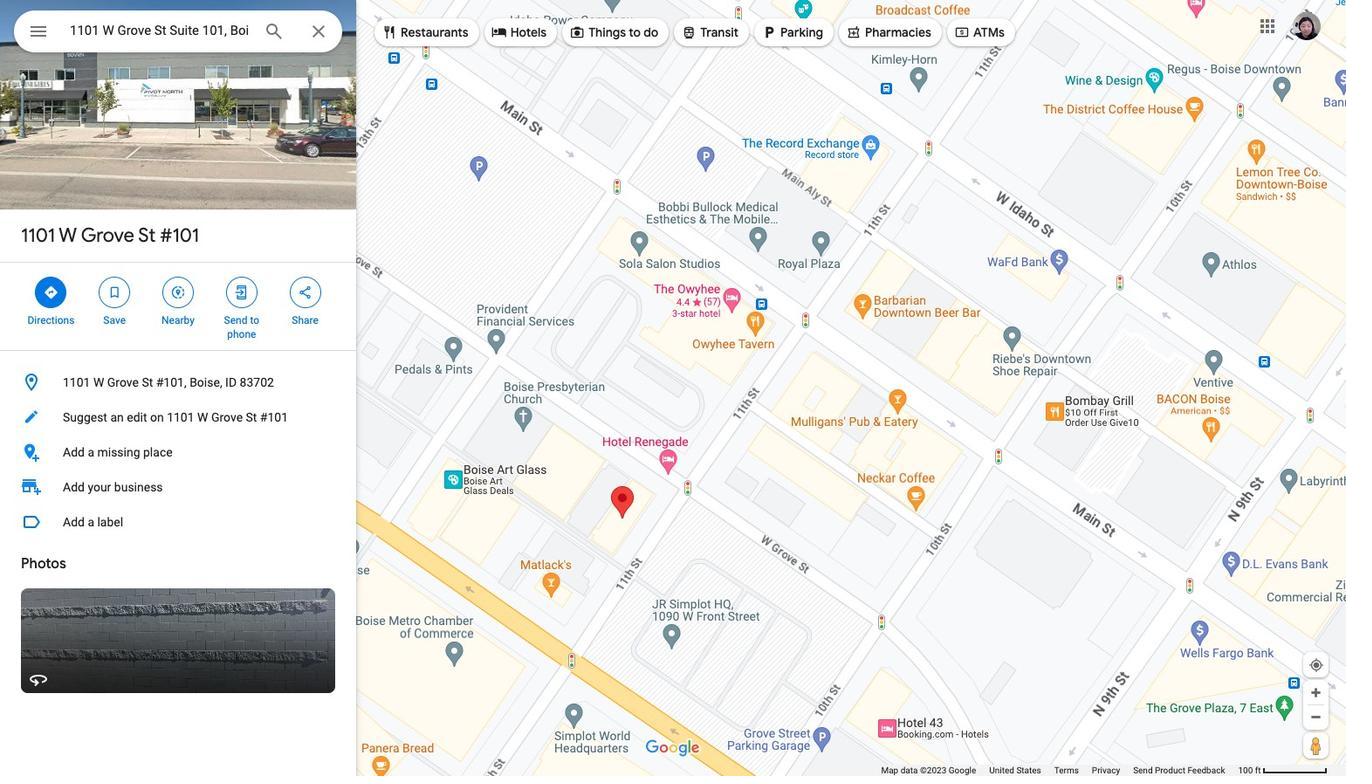 Task type: locate. For each thing, give the bounding box(es) containing it.
pharmacies
[[865, 24, 932, 40]]

83702
[[240, 376, 274, 389]]

footer containing map data ©2023 google
[[881, 765, 1239, 776]]

2 horizontal spatial w
[[197, 410, 208, 424]]

100
[[1239, 766, 1253, 775]]

send
[[224, 314, 248, 327], [1134, 766, 1153, 775]]

0 horizontal spatial w
[[59, 224, 77, 248]]


[[382, 23, 397, 42]]

w up 
[[59, 224, 77, 248]]

edit
[[127, 410, 147, 424]]

add
[[63, 445, 85, 459], [63, 480, 85, 494], [63, 515, 85, 529]]

2 vertical spatial add
[[63, 515, 85, 529]]

w down boise,
[[197, 410, 208, 424]]

add a missing place button
[[0, 435, 356, 470]]

1101 inside button
[[63, 376, 90, 389]]

1 vertical spatial #101
[[260, 410, 288, 424]]

2 horizontal spatial 1101
[[167, 410, 194, 424]]

add left label
[[63, 515, 85, 529]]

0 vertical spatial send
[[224, 314, 248, 327]]

0 vertical spatial grove
[[81, 224, 134, 248]]

united
[[990, 766, 1015, 775]]

1 vertical spatial st
[[142, 376, 153, 389]]

grove
[[81, 224, 134, 248], [107, 376, 139, 389], [211, 410, 243, 424]]

 things to do
[[570, 23, 659, 42]]

to
[[629, 24, 641, 40], [250, 314, 259, 327]]

1 horizontal spatial 1101
[[63, 376, 90, 389]]

st down 83702
[[246, 410, 257, 424]]

save
[[103, 314, 126, 327]]

st
[[138, 224, 156, 248], [142, 376, 153, 389], [246, 410, 257, 424]]

1101
[[21, 224, 55, 248], [63, 376, 90, 389], [167, 410, 194, 424]]

1 vertical spatial a
[[88, 515, 94, 529]]

united states button
[[990, 765, 1042, 776]]

1101 up 
[[21, 224, 55, 248]]

0 vertical spatial a
[[88, 445, 94, 459]]

0 horizontal spatial send
[[224, 314, 248, 327]]

send inside send to phone
[[224, 314, 248, 327]]

1 vertical spatial w
[[93, 376, 104, 389]]

st inside button
[[142, 376, 153, 389]]

terms
[[1055, 766, 1079, 775]]

0 vertical spatial add
[[63, 445, 85, 459]]


[[28, 19, 49, 44]]

1 vertical spatial send
[[1134, 766, 1153, 775]]

a left label
[[88, 515, 94, 529]]

 search field
[[14, 10, 342, 56]]

1 horizontal spatial w
[[93, 376, 104, 389]]

an
[[110, 410, 124, 424]]

1 vertical spatial 1101
[[63, 376, 90, 389]]

3 add from the top
[[63, 515, 85, 529]]

0 horizontal spatial #101
[[160, 224, 199, 248]]

100 ft
[[1239, 766, 1261, 775]]

directions
[[27, 314, 75, 327]]

boise,
[[190, 376, 222, 389]]


[[170, 283, 186, 302]]

0 vertical spatial w
[[59, 224, 77, 248]]

send up phone
[[224, 314, 248, 327]]

st up actions for 1101 w grove st #101 region
[[138, 224, 156, 248]]

1 vertical spatial grove
[[107, 376, 139, 389]]

add down suggest
[[63, 445, 85, 459]]

1101 w grove st #101 main content
[[0, 0, 356, 776]]

1 vertical spatial add
[[63, 480, 85, 494]]

0 horizontal spatial to
[[250, 314, 259, 327]]

1 horizontal spatial to
[[629, 24, 641, 40]]

1101 up suggest
[[63, 376, 90, 389]]

footer
[[881, 765, 1239, 776]]

add for add a missing place
[[63, 445, 85, 459]]

share
[[292, 314, 319, 327]]

0 vertical spatial to
[[629, 24, 641, 40]]

st inside button
[[246, 410, 257, 424]]

w
[[59, 224, 77, 248], [93, 376, 104, 389], [197, 410, 208, 424]]

show your location image
[[1309, 658, 1325, 673]]

grove for #101,
[[107, 376, 139, 389]]

0 vertical spatial 1101
[[21, 224, 55, 248]]

missing
[[97, 445, 140, 459]]

0 horizontal spatial 1101
[[21, 224, 55, 248]]

w up suggest
[[93, 376, 104, 389]]

1 vertical spatial to
[[250, 314, 259, 327]]

w for 1101 w grove st #101, boise, id 83702
[[93, 376, 104, 389]]

w inside button
[[93, 376, 104, 389]]

grove up 
[[81, 224, 134, 248]]

send left product
[[1134, 766, 1153, 775]]

grove up an on the left of the page
[[107, 376, 139, 389]]

a left missing
[[88, 445, 94, 459]]

 hotels
[[491, 23, 547, 42]]

add a label
[[63, 515, 123, 529]]

grove inside button
[[107, 376, 139, 389]]

add left your
[[63, 480, 85, 494]]

#101
[[160, 224, 199, 248], [260, 410, 288, 424]]

2 vertical spatial 1101
[[167, 410, 194, 424]]

add for add your business
[[63, 480, 85, 494]]

1101 W Grove St Suite 101, Boise, ID 83702 field
[[14, 10, 342, 52]]

a
[[88, 445, 94, 459], [88, 515, 94, 529]]

google account: michele murakami  
(michele.murakami@adept.ai) image
[[1293, 12, 1321, 40]]

2 a from the top
[[88, 515, 94, 529]]

1101 right on
[[167, 410, 194, 424]]

#101 up 
[[160, 224, 199, 248]]


[[43, 283, 59, 302]]

1101 w grove st #101
[[21, 224, 199, 248]]

data
[[901, 766, 918, 775]]

add a missing place
[[63, 445, 173, 459]]

photos
[[21, 555, 66, 573]]

 button
[[14, 10, 63, 56]]

1 a from the top
[[88, 445, 94, 459]]

1 horizontal spatial #101
[[260, 410, 288, 424]]

2 vertical spatial grove
[[211, 410, 243, 424]]

0 vertical spatial st
[[138, 224, 156, 248]]

None field
[[70, 20, 250, 41]]

#101 down 83702
[[260, 410, 288, 424]]

terms button
[[1055, 765, 1079, 776]]

to left do
[[629, 24, 641, 40]]

your
[[88, 480, 111, 494]]

add for add a label
[[63, 515, 85, 529]]

id
[[225, 376, 237, 389]]

send for send product feedback
[[1134, 766, 1153, 775]]

send inside "button"
[[1134, 766, 1153, 775]]


[[846, 23, 862, 42]]

nearby
[[162, 314, 195, 327]]

2 vertical spatial st
[[246, 410, 257, 424]]

1 add from the top
[[63, 445, 85, 459]]


[[234, 283, 250, 302]]


[[491, 23, 507, 42]]

2 vertical spatial w
[[197, 410, 208, 424]]


[[107, 283, 122, 302]]

2 add from the top
[[63, 480, 85, 494]]

grove down id
[[211, 410, 243, 424]]

st left '#101,'
[[142, 376, 153, 389]]

to up phone
[[250, 314, 259, 327]]

1 horizontal spatial send
[[1134, 766, 1153, 775]]



Task type: vqa. For each thing, say whether or not it's contained in the screenshot.
send to the right
yes



Task type: describe. For each thing, give the bounding box(es) containing it.
zoom out image
[[1310, 711, 1323, 724]]

100 ft button
[[1239, 766, 1328, 775]]

ft
[[1256, 766, 1261, 775]]

 atms
[[954, 23, 1005, 42]]

phone
[[227, 328, 256, 341]]

#101 inside button
[[260, 410, 288, 424]]

1101 w grove st #101, boise, id 83702 button
[[0, 365, 356, 400]]

google
[[949, 766, 977, 775]]

zoom in image
[[1310, 686, 1323, 699]]


[[954, 23, 970, 42]]

restaurants
[[401, 24, 469, 40]]

add your business
[[63, 480, 163, 494]]

suggest an edit on 1101 w grove st #101 button
[[0, 400, 356, 435]]

to inside send to phone
[[250, 314, 259, 327]]

states
[[1017, 766, 1042, 775]]

privacy
[[1092, 766, 1121, 775]]

w inside button
[[197, 410, 208, 424]]


[[681, 23, 697, 42]]

hotels
[[511, 24, 547, 40]]

suggest an edit on 1101 w grove st #101
[[63, 410, 288, 424]]

do
[[644, 24, 659, 40]]

show street view coverage image
[[1304, 733, 1329, 759]]

map
[[881, 766, 899, 775]]

none field inside 1101 w grove st suite 101, boise, id 83702 field
[[70, 20, 250, 41]]

1101 for 1101 w grove st #101
[[21, 224, 55, 248]]

footer inside the google maps element
[[881, 765, 1239, 776]]

things
[[589, 24, 626, 40]]

place
[[143, 445, 173, 459]]

to inside  things to do
[[629, 24, 641, 40]]

 restaurants
[[382, 23, 469, 42]]

add a label button
[[0, 505, 356, 540]]

a for label
[[88, 515, 94, 529]]


[[570, 23, 585, 42]]

 pharmacies
[[846, 23, 932, 42]]

label
[[97, 515, 123, 529]]

united states
[[990, 766, 1042, 775]]

 parking
[[762, 23, 823, 42]]

parking
[[781, 24, 823, 40]]

st for #101,
[[142, 376, 153, 389]]

send product feedback button
[[1134, 765, 1226, 776]]

atms
[[974, 24, 1005, 40]]

map data ©2023 google
[[881, 766, 977, 775]]

grove for #101
[[81, 224, 134, 248]]

grove inside button
[[211, 410, 243, 424]]

#101,
[[156, 376, 187, 389]]

0 vertical spatial #101
[[160, 224, 199, 248]]

 transit
[[681, 23, 739, 42]]

©2023
[[920, 766, 947, 775]]

w for 1101 w grove st #101
[[59, 224, 77, 248]]

privacy button
[[1092, 765, 1121, 776]]

suggest
[[63, 410, 107, 424]]

1101 w grove st #101, boise, id 83702
[[63, 376, 274, 389]]

product
[[1155, 766, 1186, 775]]


[[297, 283, 313, 302]]

on
[[150, 410, 164, 424]]


[[762, 23, 777, 42]]

google maps element
[[0, 0, 1347, 776]]

business
[[114, 480, 163, 494]]

add your business link
[[0, 470, 356, 505]]

transit
[[701, 24, 739, 40]]

st for #101
[[138, 224, 156, 248]]

send to phone
[[224, 314, 259, 341]]

send product feedback
[[1134, 766, 1226, 775]]

send for send to phone
[[224, 314, 248, 327]]

1101 inside button
[[167, 410, 194, 424]]

feedback
[[1188, 766, 1226, 775]]

1101 for 1101 w grove st #101, boise, id 83702
[[63, 376, 90, 389]]

actions for 1101 w grove st #101 region
[[0, 263, 356, 350]]

a for missing
[[88, 445, 94, 459]]



